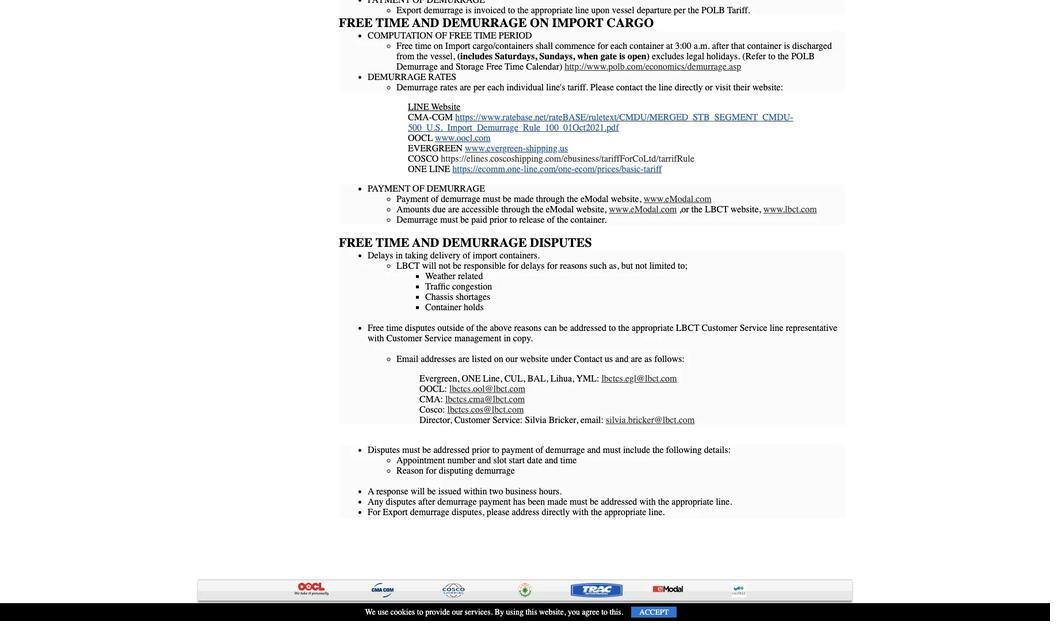 Task type: describe. For each thing, give the bounding box(es) containing it.
free inside excludes legal holidays. (refer to the polb demurrage and storage free time calendar)
[[486, 62, 503, 72]]

provide
[[426, 607, 450, 617]]

saturdays,
[[495, 51, 537, 62]]

after inside the any disputes after demurrage payment has been made must be addressed with the appropriate line. for export demurrage disputes, please address directly with the appropriate line.​
[[419, 497, 435, 507]]

disputes
[[368, 445, 400, 455]]

made inside the any disputes after demurrage payment has been made must be addressed with the appropriate line. for export demurrage disputes, please address directly with the appropriate line.​
[[548, 497, 568, 507]]

director,
[[420, 415, 452, 425]]

of for must
[[431, 194, 439, 204]]

must up free time and demurrage disputes
[[440, 215, 458, 225]]

listed
[[472, 354, 492, 364]]

(includes
[[458, 51, 493, 62]]

rates
[[440, 82, 458, 93]]

free for import
[[397, 41, 413, 51]]

1 vertical spatial line
[[659, 82, 673, 93]]

and inside excludes legal holidays. (refer to the polb demurrage and storage free time calendar)
[[440, 62, 454, 72]]

to inside free time disputes outside of the above reasons can be addressed to the appropriate lbct customer service line representative with customer service management in copy.
[[609, 323, 616, 333]]

0 horizontal spatial customer
[[387, 333, 422, 344]]

is inside free time on import cargo/containers shall commence for each container at 3:00 a.m. after that container is discharged from the vessel,
[[784, 41, 790, 51]]

visit
[[716, 82, 731, 93]]

this
[[526, 607, 538, 617]]

https://www.ratebase.net/ratebase/ruletext/cmdu/merged_stb_segment_cmdu- 500_u.s._import_demurrage_rule_100_01oct2021.pdf link
[[408, 112, 794, 133]]

2023
[[206, 607, 222, 617]]

tariff.
[[728, 5, 751, 16]]

and for free time and demurrage disputes
[[412, 235, 440, 250]]

of for computation
[[435, 30, 447, 41]]

silvia.bricker@lbct.com
[[606, 415, 695, 425]]

has
[[513, 497, 526, 507]]

free for free time and demurrage disputes
[[339, 235, 373, 250]]

1 vertical spatial container
[[290, 607, 321, 617]]

of for containers.
[[463, 250, 471, 261]]

are left the listed
[[459, 354, 470, 364]]

demurrage inside payment of demurrage payment of demurrage must be made through the emodal website, www.emodal.com amounts due are accessible through the emodal website, www.emodal.com ,or the lbct website, www.lbct.com demurrage must be paid prior to release of the container.
[[427, 184, 485, 194]]

delays in taking delivery of import containers. lbct will not be responsible for delays for reasons such as, but not limited to; weather related traffic congestion chassis shortages container holds
[[368, 250, 688, 313]]

be left issued in the left bottom of the page
[[428, 486, 436, 497]]

evergreen
[[408, 143, 463, 154]]

in inside delays in taking delivery of import containers. lbct will not be responsible for delays for reasons such as, but not limited to; weather related traffic congestion chassis shortages container holds
[[396, 250, 403, 261]]

0 horizontal spatial emodal
[[546, 204, 574, 215]]

holds
[[464, 302, 484, 313]]

delays
[[368, 250, 393, 261]]

evergreen,
[[420, 374, 460, 384]]

demurrage rates are per each individual line's tariff.  please contact the line directly or visit their website:
[[397, 82, 784, 93]]

vessel
[[612, 5, 635, 16]]

and for free time and demurrage on import cargo
[[412, 16, 440, 30]]

been
[[528, 497, 545, 507]]

free time and demurrage disputes
[[339, 235, 592, 250]]

each inside free time on import cargo/containers shall commence for each container at 3:00 a.m. after that container is discharged from the vessel,
[[611, 41, 628, 51]]

demurrage inside disputes must be addressed prior to payment of demurrage and must include the following details: appointment number and slot start date and time
[[546, 445, 585, 455]]

delays
[[521, 261, 545, 271]]

appropriate inside free time disputes outside of the above reasons can be addressed to the appropriate lbct customer service line representative with customer service management in copy.
[[632, 323, 674, 333]]

as,
[[609, 261, 619, 271]]

email addresses are listed on our website under contact us and are as follows:
[[397, 354, 685, 364]]

shipping.us
[[526, 143, 568, 154]]

must up reason
[[402, 445, 420, 455]]

can
[[544, 323, 557, 333]]

date
[[527, 455, 543, 466]]

time inside disputes must be addressed prior to payment of demurrage and must include the following details: appointment number and slot start date and time
[[561, 455, 577, 466]]

import
[[446, 41, 471, 51]]

open)
[[628, 51, 650, 62]]

from
[[397, 51, 415, 62]]

one inside 'oocl www.oocl.com evergreen www.evergreen-shipping.us cosco https://elines.coscoshipping.com/ebusiness/tariffforcoltd/tarrifrule one line https://ecomm.one-line.com/one-ecom/prices/basic-tariff'
[[408, 164, 427, 174]]

customer for lbct
[[702, 323, 738, 333]]

of right release
[[547, 215, 555, 225]]

to inside excludes legal holidays. (refer to the polb demurrage and storage free time calendar)
[[769, 51, 776, 62]]

this.
[[610, 607, 624, 617]]

oocl
[[408, 133, 433, 143]]

cargo
[[607, 16, 654, 30]]

reason
[[397, 466, 424, 476]]

silvia
[[525, 415, 547, 425]]

lbctcs.egl@lbct.com link
[[602, 374, 677, 384]]

addressed for reasons
[[570, 323, 607, 333]]

lbctcs.ool@lbct.com
[[450, 384, 526, 394]]

https://ecomm.one-
[[453, 164, 524, 174]]

for left delays
[[508, 261, 519, 271]]

line.com/one-
[[524, 164, 575, 174]]

for right reason
[[426, 466, 437, 476]]

demurrage up "two"
[[476, 466, 515, 476]]

demurrage up cargo/containers
[[443, 16, 527, 30]]

us
[[605, 354, 613, 364]]

amounts
[[397, 204, 430, 215]]

one inside evergreen, one line, cul, bal, lihua, yml: lbctcs.egl@lbct.com oocl: lbctcs.ool@lbct.com cma: lbctcs.cma@lbct.com ​cosco: lbctcs.cos@lbct.com director, customer service: silvia bricker, email: silvia.bricker@lbct.com
[[462, 374, 481, 384]]

as
[[645, 354, 652, 364]]

lbctcs.ool@lbct.com link
[[450, 384, 526, 394]]

you
[[568, 607, 580, 617]]

cma-cgm
[[408, 112, 456, 123]]

demurrage down disputing
[[438, 497, 477, 507]]

and left 'slot'
[[478, 455, 491, 466]]

line inside 'oocl www.oocl.com evergreen www.evergreen-shipping.us cosco https://elines.coscoshipping.com/ebusiness/tariffforcoltd/tarrifrule one line https://ecomm.one-line.com/one-ecom/prices/basic-tariff'
[[429, 164, 450, 174]]

1 horizontal spatial is
[[620, 51, 626, 62]]

individual
[[507, 82, 544, 93]]

2 not from the left
[[636, 261, 647, 271]]

line's
[[547, 82, 566, 93]]

taking
[[405, 250, 428, 261]]

silvia.bricker@lbct.com link
[[606, 415, 695, 425]]

a response will be issued within two business hours.
[[368, 486, 562, 497]]

polb inside excludes legal holidays. (refer to the polb demurrage and storage free time calendar)
[[792, 51, 815, 62]]

0 horizontal spatial line
[[575, 5, 589, 16]]

0 vertical spatial line
[[408, 102, 429, 112]]

and right us
[[616, 354, 629, 364]]

2 demurrage from the top
[[397, 82, 438, 93]]

reasons inside free time disputes outside of the above reasons can be addressed to the appropriate lbct customer service line representative with customer service management in copy.
[[514, 323, 542, 333]]

of inside disputes must be addressed prior to payment of demurrage and must include the following details: appointment number and slot start date and time
[[536, 445, 544, 455]]

evergreen, one line, cul, bal, lihua, yml: lbctcs.egl@lbct.com oocl: lbctcs.ool@lbct.com cma: lbctcs.cma@lbct.com ​cosco: lbctcs.cos@lbct.com director, customer service: silvia bricker, email: silvia.bricker@lbct.com
[[420, 374, 695, 425]]

www.emodal.com left ,or
[[609, 204, 677, 215]]

free for free time and demurrage on import cargo
[[339, 16, 373, 30]]

line.​
[[649, 507, 665, 518]]

are right the rates
[[460, 82, 471, 93]]

time for vessel,
[[415, 41, 432, 51]]

that
[[732, 41, 745, 51]]

limited
[[650, 261, 676, 271]]

disputes
[[530, 235, 592, 250]]

calendar)
[[526, 62, 563, 72]]

release
[[519, 215, 545, 225]]

cargo/containers
[[473, 41, 534, 51]]

of for above
[[467, 323, 474, 333]]

demurrage down the from
[[368, 72, 426, 82]]

must left include
[[603, 445, 621, 455]]

line inside free time disputes outside of the above reasons can be addressed to the appropriate lbct customer service line representative with customer service management in copy.
[[770, 323, 784, 333]]

time up the (includes
[[474, 30, 497, 41]]

free time disputes outside of the above reasons can be addressed to the appropriate lbct customer service line representative with customer service management in copy.
[[368, 323, 838, 344]]

oocl www.oocl.com evergreen www.evergreen-shipping.us cosco https://elines.coscoshipping.com/ebusiness/tariffforcoltd/tarrifrule one line https://ecomm.one-line.com/one-ecom/prices/basic-tariff
[[408, 133, 695, 174]]

appropriate up shall
[[531, 5, 573, 16]]

please
[[591, 82, 614, 93]]

be right accessible
[[503, 194, 512, 204]]

container.
[[571, 215, 607, 225]]

0 horizontal spatial each
[[488, 82, 505, 93]]

and down email:
[[588, 445, 601, 455]]

for right delays
[[547, 261, 558, 271]]

to right invoiced
[[508, 5, 515, 16]]

their
[[734, 82, 751, 93]]

www.lbct.com link
[[764, 204, 817, 215]]

cma:
[[420, 394, 443, 405]]

lbctcs.cos@lbct.com
[[448, 405, 524, 415]]

be inside free time disputes outside of the above reasons can be addressed to the appropriate lbct customer service line representative with customer service management in copy.
[[559, 323, 568, 333]]

disputes must be addressed prior to payment of demurrage and must include the following details: appointment number and slot start date and time
[[368, 445, 731, 466]]

1 horizontal spatial on
[[494, 354, 504, 364]]

www.emodal.com link for payment of demurrage must be made through the emodal website,
[[644, 194, 712, 204]]

2 container from the left
[[748, 41, 782, 51]]

made inside payment of demurrage payment of demurrage must be made through the emodal website, www.emodal.com amounts due are accessible through the emodal website, www.emodal.com ,or the lbct website, www.lbct.com demurrage must be paid prior to release of the container.
[[514, 194, 534, 204]]

appropriate left line.​
[[605, 507, 647, 518]]

payment inside disputes must be addressed prior to payment of demurrage and must include the following details: appointment number and slot start date and time
[[502, 445, 534, 455]]

excludes legal holidays. (refer to the polb demurrage and storage free time calendar)
[[397, 51, 815, 72]]

line website
[[408, 102, 461, 112]]

for
[[368, 507, 381, 518]]

export inside the any disputes after demurrage payment has been made must be addressed with the appropriate line. for export demurrage disputes, please address directly with the appropriate line.​
[[383, 507, 408, 518]]

containers.
[[500, 250, 540, 261]]

slot
[[494, 455, 507, 466]]

issued
[[439, 486, 462, 497]]

departure
[[637, 5, 672, 16]]

1 vertical spatial per
[[474, 82, 485, 93]]

demurrage rates
[[368, 72, 457, 82]]

with inside free time disputes outside of the above reasons can be addressed to the appropriate lbct customer service line representative with customer service management in copy.
[[368, 333, 384, 344]]

are left "as"
[[631, 354, 643, 364]]

all
[[401, 607, 411, 617]]

shortages
[[456, 292, 491, 302]]



Task type: locate. For each thing, give the bounding box(es) containing it.
addressed inside disputes must be addressed prior to payment of demurrage and must include the following details: appointment number and slot start date and time
[[434, 445, 470, 455]]

customer inside evergreen, one line, cul, bal, lihua, yml: lbctcs.egl@lbct.com oocl: lbctcs.ool@lbct.com cma: lbctcs.cma@lbct.com ​cosco: lbctcs.cos@lbct.com director, customer service: silvia bricker, email: silvia.bricker@lbct.com
[[455, 415, 490, 425]]

for
[[598, 41, 609, 51], [508, 261, 519, 271], [547, 261, 558, 271], [426, 466, 437, 476]]

of right payment
[[431, 194, 439, 204]]

1 horizontal spatial container
[[748, 41, 782, 51]]

rates
[[429, 72, 457, 82]]

of inside payment of demurrage payment of demurrage must be made through the emodal website, www.emodal.com amounts due are accessible through the emodal website, www.emodal.com ,or the lbct website, www.lbct.com demurrage must be paid prior to release of the container.
[[413, 184, 425, 194]]

one
[[408, 164, 427, 174], [462, 374, 481, 384]]

our right 'provide' at the bottom of the page
[[452, 607, 463, 617]]

0 horizontal spatial of
[[413, 184, 425, 194]]

0 vertical spatial line
[[575, 5, 589, 16]]

the inside free time on import cargo/containers shall commence for each container at 3:00 a.m. after that container is discharged from the vessel,
[[417, 51, 428, 62]]

after left that
[[712, 41, 729, 51]]

0 horizontal spatial in
[[396, 250, 403, 261]]

directly inside the any disputes after demurrage payment has been made must be addressed with the appropriate line. for export demurrage disputes, please address directly with the appropriate line.​
[[542, 507, 570, 518]]

0 vertical spatial addressed
[[570, 323, 607, 333]]

2 vertical spatial time
[[561, 455, 577, 466]]

our for on
[[506, 354, 518, 364]]

time up the from
[[376, 16, 410, 30]]

and
[[440, 62, 454, 72], [616, 354, 629, 364], [588, 445, 601, 455], [478, 455, 491, 466], [545, 455, 558, 466]]

0 vertical spatial prior
[[490, 215, 508, 225]]

0 horizontal spatial free
[[368, 323, 384, 333]]

payment of demurrage payment of demurrage must be made through the emodal website, www.emodal.com amounts due are accessible through the emodal website, www.emodal.com ,or the lbct website, www.lbct.com demurrage must be paid prior to release of the container.
[[368, 184, 817, 225]]

1 vertical spatial polb
[[792, 51, 815, 62]]

0 horizontal spatial one
[[408, 164, 427, 174]]

2 vertical spatial free
[[368, 323, 384, 333]]

two
[[490, 486, 504, 497]]

invoiced
[[474, 5, 506, 16]]

long
[[248, 607, 265, 617]]

after
[[712, 41, 729, 51], [419, 497, 435, 507]]

demurrage up computation of free time period
[[424, 5, 463, 16]]

www.evergreen-shipping.us link
[[465, 143, 568, 154]]

0 horizontal spatial on
[[434, 41, 443, 51]]

www.emodal.com link for amounts due are accessible through the emodal website,
[[609, 204, 677, 215]]

of left import
[[463, 250, 471, 261]]

and
[[412, 16, 440, 30], [412, 235, 440, 250]]

https://www.ratebase.net/ratebase/ruletext/cmdu/merged_stb_segment_cmdu-
[[456, 112, 794, 123]]

be right can
[[559, 323, 568, 333]]

emodal up container.
[[581, 194, 609, 204]]

lbct up 'follows:'
[[676, 323, 700, 333]]

0 vertical spatial payment
[[502, 445, 534, 455]]

0 horizontal spatial reasons
[[514, 323, 542, 333]]

the inside excludes legal holidays. (refer to the polb demurrage and storage free time calendar)
[[778, 51, 789, 62]]

2 horizontal spatial line
[[770, 323, 784, 333]]

addresses
[[421, 354, 456, 364]]

1 horizontal spatial customer
[[455, 415, 490, 425]]

made right been
[[548, 497, 568, 507]]

demurrage down bricker,
[[546, 445, 585, 455]]

prior left 'slot'
[[472, 445, 490, 455]]

discharged
[[793, 41, 832, 51]]

of
[[435, 30, 447, 41], [413, 184, 425, 194]]

to right all
[[417, 607, 424, 617]]

after inside free time on import cargo/containers shall commence for each container at 3:00 a.m. after that container is discharged from the vessel,
[[712, 41, 729, 51]]

0 vertical spatial free
[[397, 41, 413, 51]]

of inside delays in taking delivery of import containers. lbct will not be responsible for delays for reasons such as, but not limited to; weather related traffic congestion chassis shortages container holds
[[463, 250, 471, 261]]

above
[[490, 323, 512, 333]]

www.emodal.com link
[[644, 194, 712, 204], [609, 204, 677, 215]]

time right date
[[561, 455, 577, 466]]

any
[[368, 497, 384, 507]]

https://elines.coscoshipping.com/ebusiness/tariffforcoltd/tarrifrule link
[[441, 154, 695, 164]]

are inside payment of demurrage payment of demurrage must be made through the emodal website, www.emodal.com amounts due are accessible through the emodal website, www.emodal.com ,or the lbct website, www.lbct.com demurrage must be paid prior to release of the container.
[[448, 204, 460, 215]]

our
[[506, 354, 518, 364], [452, 607, 463, 617]]

to left start at the left bottom of the page
[[492, 445, 500, 455]]

reasons left can
[[514, 323, 542, 333]]

addressed up "contact"
[[570, 323, 607, 333]]

must right hours.
[[570, 497, 588, 507]]

using
[[506, 607, 524, 617]]

(lbct
[[354, 607, 377, 617]]

polb
[[702, 5, 725, 16], [792, 51, 815, 62]]

0 vertical spatial polb
[[702, 5, 725, 16]]

weather
[[425, 271, 456, 282]]

responsible
[[464, 261, 506, 271]]

time
[[505, 62, 524, 72]]

line left upon
[[575, 5, 589, 16]]

polb right (refer
[[792, 51, 815, 62]]

gate
[[601, 51, 617, 62]]

of right start at the left bottom of the page
[[536, 445, 544, 455]]

1 vertical spatial payment
[[479, 497, 511, 507]]

emodal right release
[[546, 204, 574, 215]]

addressed up 'reason for disputing demurrage'
[[434, 445, 470, 455]]

free time and demurrage on import cargo
[[339, 16, 654, 30]]

0 vertical spatial each
[[611, 41, 628, 51]]

demurrage inside payment of demurrage payment of demurrage must be made through the emodal website, www.emodal.com amounts due are accessible through the emodal website, www.emodal.com ,or the lbct website, www.lbct.com demurrage must be paid prior to release of the container.
[[397, 215, 438, 225]]

1 horizontal spatial emodal
[[581, 194, 609, 204]]

address
[[512, 507, 540, 518]]

not right but
[[636, 261, 647, 271]]

and up the rates
[[440, 62, 454, 72]]

0 vertical spatial will
[[422, 261, 437, 271]]

0 vertical spatial one
[[408, 164, 427, 174]]

be inside disputes must be addressed prior to payment of demurrage and must include the following details: appointment number and slot start date and time
[[423, 445, 431, 455]]

on inside free time on import cargo/containers shall commence for each container at 3:00 a.m. after that container is discharged from the vessel,
[[434, 41, 443, 51]]

0 vertical spatial demurrage
[[397, 62, 438, 72]]

to inside payment of demurrage payment of demurrage must be made through the emodal website, www.emodal.com amounts due are accessible through the emodal website, www.emodal.com ,or the lbct website, www.lbct.com demurrage must be paid prior to release of the container.
[[510, 215, 517, 225]]

0 vertical spatial our
[[506, 354, 518, 364]]

demurrage inside excludes legal holidays. (refer to the polb demurrage and storage free time calendar)
[[397, 62, 438, 72]]

0 vertical spatial lbct
[[705, 204, 729, 215]]

cul,
[[505, 374, 525, 384]]

1 vertical spatial demurrage
[[397, 82, 438, 93]]

line left cgm at the left
[[408, 102, 429, 112]]

0 vertical spatial on
[[434, 41, 443, 51]]

0 horizontal spatial directly
[[542, 507, 570, 518]]

per right departure
[[674, 5, 686, 16]]

0 horizontal spatial with
[[368, 333, 384, 344]]

prior right "paid" at the top of page
[[490, 215, 508, 225]]

disputes left outside
[[405, 323, 435, 333]]

be inside delays in taking delivery of import containers. lbct will not be responsible for delays for reasons such as, but not limited to; weather related traffic congestion chassis shortages container holds
[[453, 261, 462, 271]]

be left "paid" at the top of page
[[461, 215, 469, 225]]

free for outside
[[368, 323, 384, 333]]

follows:
[[655, 354, 685, 364]]

made up release
[[514, 194, 534, 204]]

1 horizontal spatial after
[[712, 41, 729, 51]]

1 horizontal spatial each
[[611, 41, 628, 51]]

our for provide
[[452, 607, 463, 617]]

disputes right any on the bottom of the page
[[386, 497, 416, 507]]

1 horizontal spatial made
[[548, 497, 568, 507]]

customer
[[702, 323, 738, 333], [387, 333, 422, 344], [455, 415, 490, 425]]

are right due
[[448, 204, 460, 215]]

and right date
[[545, 455, 558, 466]]

1 vertical spatial one
[[462, 374, 481, 384]]

computation
[[368, 30, 433, 41]]

on left import
[[434, 41, 443, 51]]

1 horizontal spatial in
[[504, 333, 511, 344]]

for right commence
[[598, 41, 609, 51]]

1 vertical spatial prior
[[472, 445, 490, 455]]

lbct inside delays in taking delivery of import containers. lbct will not be responsible for delays for reasons such as, but not limited to; weather related traffic congestion chassis shortages container holds
[[397, 261, 420, 271]]

https://www.ratebase.net/ratebase/ruletext/cmdu/merged_stb_segment_cmdu- 500_u.s._import_demurrage_rule_100_01oct2021.pdf
[[408, 112, 794, 133]]

container right beach
[[290, 607, 321, 617]]

0 vertical spatial made
[[514, 194, 534, 204]]

container down the traffic
[[425, 302, 462, 313]]

container right that
[[748, 41, 782, 51]]

1 vertical spatial of
[[413, 184, 425, 194]]

tariff
[[644, 164, 662, 174]]

reasons inside delays in taking delivery of import containers. lbct will not be responsible for delays for reasons such as, but not limited to; weather related traffic congestion chassis shortages container holds
[[560, 261, 588, 271]]

container inside delays in taking delivery of import containers. lbct will not be responsible for delays for reasons such as, but not limited to; weather related traffic congestion chassis shortages container holds
[[425, 302, 462, 313]]

not up the traffic
[[439, 261, 451, 271]]

addressed left line.​
[[601, 497, 638, 507]]

one left line,
[[462, 374, 481, 384]]

line,
[[483, 374, 502, 384]]

0 horizontal spatial our
[[452, 607, 463, 617]]

contact
[[574, 354, 603, 364]]

www.emodal.com link left ,or
[[609, 204, 677, 215]]

disputes inside the any disputes after demurrage payment has been made must be addressed with the appropriate line. for export demurrage disputes, please address directly with the appropriate line.​
[[386, 497, 416, 507]]

must up "paid" at the top of page
[[483, 194, 501, 204]]

reason for disputing demurrage
[[397, 466, 515, 476]]

at
[[667, 41, 673, 51]]

1 vertical spatial after
[[419, 497, 435, 507]]

1 horizontal spatial not
[[636, 261, 647, 271]]

customer for director,
[[455, 415, 490, 425]]

demurrage inside payment of demurrage payment of demurrage must be made through the emodal website, www.emodal.com amounts due are accessible through the emodal website, www.emodal.com ,or the lbct website, www.lbct.com demurrage must be paid prior to release of the container.
[[441, 194, 481, 204]]

demurrage up "paid" at the top of page
[[441, 194, 481, 204]]

appropriate left the line.
[[672, 497, 714, 507]]

0 horizontal spatial container
[[290, 607, 321, 617]]

2 vertical spatial addressed
[[601, 497, 638, 507]]

0 vertical spatial per
[[674, 5, 686, 16]]

container
[[425, 302, 462, 313], [290, 607, 321, 617]]

export up the computation
[[397, 5, 422, 16]]

0 horizontal spatial through
[[502, 204, 530, 215]]

on
[[434, 41, 443, 51], [494, 354, 504, 364]]

(includes saturdays, sundays, when gate is open)
[[458, 51, 652, 62]]

on
[[530, 16, 549, 30]]

lbct right the delays
[[397, 261, 420, 271]]

addressed inside the any disputes after demurrage payment has been made must be addressed with the appropriate line. for export demurrage disputes, please address directly with the appropriate line.​
[[601, 497, 638, 507]]

each
[[611, 41, 628, 51], [488, 82, 505, 93]]

disputes inside free time disputes outside of the above reasons can be addressed to the appropriate lbct customer service line representative with customer service management in copy.
[[405, 323, 435, 333]]

import
[[552, 16, 604, 30]]

to left this. on the right bottom of page
[[602, 607, 608, 617]]

1 horizontal spatial directly
[[675, 82, 703, 93]]

lbctcs.cma@lbct.com link
[[446, 394, 525, 405]]

1 horizontal spatial through
[[536, 194, 565, 204]]

will down reason
[[411, 486, 425, 497]]

1 horizontal spatial free
[[397, 41, 413, 51]]

service:
[[493, 415, 523, 425]]

demurrage up due
[[427, 184, 485, 194]]

www.oocl.com
[[435, 133, 491, 143]]

payment inside the any disputes after demurrage payment has been made must be addressed with the appropriate line. for export demurrage disputes, please address directly with the appropriate line.​
[[479, 497, 511, 507]]

0 vertical spatial directly
[[675, 82, 703, 93]]

2 horizontal spatial time
[[561, 455, 577, 466]]

rights
[[413, 607, 434, 617]]

demurrage down payment
[[397, 215, 438, 225]]

0 horizontal spatial container
[[630, 41, 664, 51]]

to inside disputes must be addressed prior to payment of demurrage and must include the following details: appointment number and slot start date and time
[[492, 445, 500, 455]]

related
[[458, 271, 483, 282]]

0 vertical spatial export
[[397, 5, 422, 16]]

1 vertical spatial addressed
[[434, 445, 470, 455]]

line down http://www.polb.com/economics/demurrage.asp 'link'
[[659, 82, 673, 93]]

paid
[[472, 215, 487, 225]]

after left issued in the left bottom of the page
[[419, 497, 435, 507]]

polb left tariff.
[[702, 5, 725, 16]]

1 not from the left
[[439, 261, 451, 271]]

when
[[578, 51, 599, 62]]

and down amounts on the left of the page
[[412, 235, 440, 250]]

1 vertical spatial on
[[494, 354, 504, 364]]

cma-
[[408, 112, 432, 123]]

0 horizontal spatial after
[[419, 497, 435, 507]]

storage
[[456, 62, 484, 72]]

a
[[368, 486, 374, 497]]

lbct
[[705, 204, 729, 215], [397, 261, 420, 271], [676, 323, 700, 333]]

each left open)
[[611, 41, 628, 51]]

2 horizontal spatial with
[[640, 497, 656, 507]]

payment down 'service:'
[[502, 445, 534, 455]]

must inside the any disputes after demurrage payment has been made must be addressed with the appropriate line. for export demurrage disputes, please address directly with the appropriate line.​
[[570, 497, 588, 507]]

1 horizontal spatial container
[[425, 302, 462, 313]]

time for customer
[[387, 323, 403, 333]]

2 vertical spatial demurrage
[[397, 215, 438, 225]]

prior inside payment of demurrage payment of demurrage must be made through the emodal website, www.emodal.com amounts due are accessible through the emodal website, www.emodal.com ,or the lbct website, www.lbct.com demurrage must be paid prior to release of the container.
[[490, 215, 508, 225]]

reserved.
[[436, 607, 468, 617]]

time up email
[[387, 323, 403, 333]]

time for free time and demurrage disputes
[[376, 235, 410, 250]]

made
[[514, 194, 534, 204], [548, 497, 568, 507]]

time right the from
[[415, 41, 432, 51]]

free inside free time on import cargo/containers shall commence for each container at 3:00 a.m. after that container is discharged from the vessel,
[[397, 41, 413, 51]]

0 vertical spatial disputes
[[405, 323, 435, 333]]

our up the cul,
[[506, 354, 518, 364]]

1 demurrage from the top
[[397, 62, 438, 72]]

in inside free time disputes outside of the above reasons can be addressed to the appropriate lbct customer service line representative with customer service management in copy.
[[504, 333, 511, 344]]

time for free time and demurrage on import cargo
[[376, 16, 410, 30]]

500_u.s._import_demurrage_rule_100_01oct2021.pdf
[[408, 123, 619, 133]]

any disputes after demurrage payment has been made must be addressed with the appropriate line. for export demurrage disputes, please address directly with the appropriate line.​
[[368, 497, 732, 518]]

website
[[520, 354, 549, 364]]

lbct right ,or
[[705, 204, 729, 215]]

www.emodal.com link down the tariff
[[644, 194, 712, 204]]

0 horizontal spatial made
[[514, 194, 534, 204]]

accept button
[[632, 607, 677, 618]]

1 horizontal spatial lbct
[[676, 323, 700, 333]]

reasons left such at the right top of page
[[560, 261, 588, 271]]

is left invoiced
[[466, 5, 472, 16]]

1 vertical spatial lbct
[[397, 261, 420, 271]]

0 horizontal spatial time
[[387, 323, 403, 333]]

1 vertical spatial directly
[[542, 507, 570, 518]]

to up us
[[609, 323, 616, 333]]

will up the traffic
[[422, 261, 437, 271]]

cosco
[[408, 154, 439, 164]]

time inside free time disputes outside of the above reasons can be addressed to the appropriate lbct customer service line representative with customer service management in copy.
[[387, 323, 403, 333]]

each left individual
[[488, 82, 505, 93]]

1 vertical spatial each
[[488, 82, 505, 93]]

1 horizontal spatial with
[[573, 507, 589, 518]]

bricker,
[[549, 415, 579, 425]]

1 and from the top
[[412, 16, 440, 30]]

directly down hours.
[[542, 507, 570, 518]]

0 vertical spatial reasons
[[560, 261, 588, 271]]

lbct inside payment of demurrage payment of demurrage must be made through the emodal website, www.emodal.com amounts due are accessible through the emodal website, www.emodal.com ,or the lbct website, www.lbct.com demurrage must be paid prior to release of the container.
[[705, 204, 729, 215]]

through right accessible
[[502, 204, 530, 215]]

demurrage up responsible
[[443, 235, 527, 250]]

details:
[[705, 445, 731, 455]]

oocl:
[[420, 384, 447, 394]]

representative
[[786, 323, 838, 333]]

payment left has
[[479, 497, 511, 507]]

0 horizontal spatial is
[[466, 5, 472, 16]]

0 vertical spatial in
[[396, 250, 403, 261]]

for inside free time on import cargo/containers shall commence for each container at 3:00 a.m. after that container is discharged from the vessel,
[[598, 41, 609, 51]]

free inside free time disputes outside of the above reasons can be addressed to the appropriate lbct customer service line representative with customer service management in copy.
[[368, 323, 384, 333]]

but
[[622, 261, 633, 271]]

of for payment
[[413, 184, 425, 194]]

0 horizontal spatial lbct
[[397, 261, 420, 271]]

1 horizontal spatial polb
[[792, 51, 815, 62]]

line left representative
[[770, 323, 784, 333]]

services.
[[465, 607, 493, 617]]

0 horizontal spatial service
[[425, 333, 452, 344]]

1 container from the left
[[630, 41, 664, 51]]

1 vertical spatial made
[[548, 497, 568, 507]]

1 horizontal spatial service
[[740, 323, 768, 333]]

1 vertical spatial export
[[383, 507, 408, 518]]

0 vertical spatial after
[[712, 41, 729, 51]]

to left release
[[510, 215, 517, 225]]

of right outside
[[467, 323, 474, 333]]

0 vertical spatial and
[[412, 16, 440, 30]]

time down amounts on the left of the page
[[376, 235, 410, 250]]

the inside disputes must be addressed prior to payment of demurrage and must include the following details: appointment number and slot start date and time
[[653, 445, 664, 455]]

service
[[740, 323, 768, 333], [425, 333, 452, 344]]

tariff.
[[568, 82, 588, 93]]

0 vertical spatial container
[[425, 302, 462, 313]]

3 demurrage from the top
[[397, 215, 438, 225]]

be inside the any disputes after demurrage payment has been made must be addressed with the appropriate line. for export demurrage disputes, please address directly with the appropriate line.​
[[590, 497, 599, 507]]

line
[[408, 102, 429, 112], [429, 164, 450, 174]]

prior inside disputes must be addressed prior to payment of demurrage and must include the following details: appointment number and slot start date and time
[[472, 445, 490, 455]]

2 vertical spatial line
[[770, 323, 784, 333]]

2 horizontal spatial free
[[486, 62, 503, 72]]

is left discharged
[[784, 41, 790, 51]]

email:
[[581, 415, 604, 425]]

of inside free time disputes outside of the above reasons can be addressed to the appropriate lbct customer service line representative with customer service management in copy.
[[467, 323, 474, 333]]

lbct inside free time disputes outside of the above reasons can be addressed to the appropriate lbct customer service line representative with customer service management in copy.
[[676, 323, 700, 333]]

2 and from the top
[[412, 235, 440, 250]]

addressed inside free time disputes outside of the above reasons can be addressed to the appropriate lbct customer service line representative with customer service management in copy.
[[570, 323, 607, 333]]

ecom/prices/basic-
[[575, 164, 644, 174]]

of up vessel,
[[435, 30, 447, 41]]

demurrage down issued in the left bottom of the page
[[410, 507, 450, 518]]

1 vertical spatial free
[[486, 62, 503, 72]]

www.emodal.com down the tariff
[[644, 194, 712, 204]]

2 vertical spatial lbct
[[676, 323, 700, 333]]

1 vertical spatial line
[[429, 164, 450, 174]]

we
[[365, 607, 376, 617]]

0 horizontal spatial per
[[474, 82, 485, 93]]

time inside free time on import cargo/containers shall commence for each container at 3:00 a.m. after that container is discharged from the vessel,
[[415, 41, 432, 51]]

2 horizontal spatial lbct
[[705, 204, 729, 215]]

directly left or
[[675, 82, 703, 93]]

1 horizontal spatial reasons
[[560, 261, 588, 271]]

container up http://www.polb.com/economics/demurrage.asp 'link'
[[630, 41, 664, 51]]

under
[[551, 354, 572, 364]]

line.
[[716, 497, 732, 507]]

1 horizontal spatial per
[[674, 5, 686, 16]]

1 horizontal spatial our
[[506, 354, 518, 364]]

1 horizontal spatial of
[[435, 30, 447, 41]]

appropriate up "as"
[[632, 323, 674, 333]]

demurrage down the computation
[[397, 62, 438, 72]]

1 vertical spatial will
[[411, 486, 425, 497]]

1 horizontal spatial line
[[659, 82, 673, 93]]

1 vertical spatial time
[[387, 323, 403, 333]]

addressed for made
[[601, 497, 638, 507]]

0 vertical spatial time
[[415, 41, 432, 51]]

must
[[483, 194, 501, 204], [440, 215, 458, 225], [402, 445, 420, 455], [603, 445, 621, 455], [570, 497, 588, 507]]

1 vertical spatial reasons
[[514, 323, 542, 333]]

will inside delays in taking delivery of import containers. lbct will not be responsible for delays for reasons such as, but not limited to; weather related traffic congestion chassis shortages container holds
[[422, 261, 437, 271]]

llc.)
[[379, 607, 399, 617]]

demurrage up 'line website'
[[397, 82, 438, 93]]

yml:
[[577, 374, 600, 384]]



Task type: vqa. For each thing, say whether or not it's contained in the screenshot.
Login link
no



